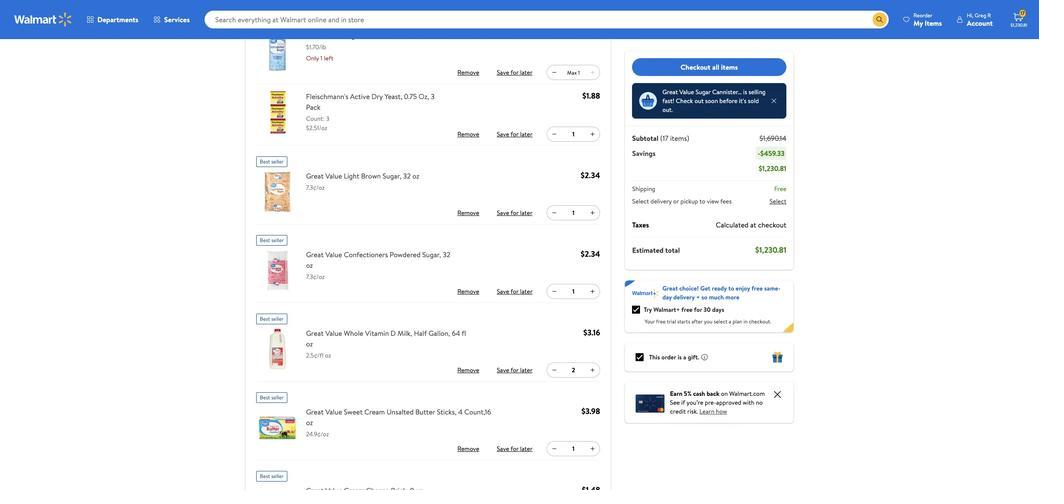 Task type: describe. For each thing, give the bounding box(es) containing it.
-
[[758, 149, 761, 158]]

capital one credit card image
[[636, 393, 665, 413]]

oz inside great value sweet cream unsalted butter sticks, 4 count,16 oz 24.9¢/oz
[[306, 418, 313, 428]]

departments
[[97, 15, 138, 24]]

great for cannister
[[306, 31, 324, 41]]

departments button
[[79, 9, 146, 30]]

save for later button for great value sweet cream unsalted butter sticks, 4 count,16 oz
[[495, 442, 535, 457]]

Your free trial starts after you select a plan in checkout. checkbox
[[633, 306, 641, 314]]

best for great value whole vitamin d milk, half gallon, 64 fl oz
[[260, 316, 270, 323]]

0.75
[[404, 92, 417, 102]]

best for great value confectioners powdered sugar, 32 oz
[[260, 237, 270, 244]]

1 right max
[[578, 69, 580, 76]]

best seller for great value sweet cream unsalted butter sticks, 4 count,16 oz
[[260, 394, 284, 402]]

same-
[[765, 284, 781, 293]]

fast!
[[663, 97, 675, 105]]

at
[[751, 220, 757, 230]]

remove button for great value whole vitamin d milk, half gallon, 64 fl oz
[[454, 364, 483, 378]]

greg
[[975, 11, 987, 19]]

only
[[306, 54, 319, 63]]

enjoy
[[736, 284, 750, 293]]

try
[[644, 306, 652, 315]]

value for powdered
[[325, 250, 342, 260]]

oz inside "great value light brown sugar, 32 oz 7.3¢/oz"
[[413, 171, 420, 181]]

This order is a gift. checkbox
[[636, 354, 644, 362]]

select for select delivery or pickup to view fees
[[633, 197, 649, 206]]

services button
[[146, 9, 197, 30]]

decrease quantity great value confectioners powdered sugar, 32 oz, current quantity 1 image
[[551, 288, 558, 296]]

30
[[704, 306, 711, 315]]

increase quantity great value sweet cream unsalted butter sticks, 4 count,16 oz, current quantity 1 image
[[589, 446, 596, 453]]

1 vertical spatial free
[[682, 306, 693, 315]]

sweet
[[344, 408, 363, 417]]

decrease quantity great value sugar cannister 20oz, current quantity 1 image
[[551, 69, 558, 76]]

plan
[[733, 318, 743, 326]]

total
[[666, 245, 680, 255]]

remove button for great value confectioners powdered sugar, 32 oz
[[454, 285, 483, 299]]

1 save for later button from the top
[[495, 65, 535, 80]]

decrease quantity great value whole vitamin d milk, half gallon, 64 fl oz, current quantity 2 image
[[551, 367, 558, 374]]

0 horizontal spatial 3
[[326, 114, 329, 123]]

-$459.33
[[758, 149, 785, 158]]

on
[[721, 390, 728, 399]]

best seller alert for great value confectioners powdered sugar, 32 oz
[[256, 232, 287, 246]]

great value sweet cream unsalted butter sticks, 4 count,16 oz, with add-on services, 24.9¢/oz, 1 in cart image
[[256, 407, 299, 450]]

remove button for great value sweet cream unsalted butter sticks, 4 count,16 oz
[[454, 442, 483, 457]]

to for ready
[[729, 284, 735, 293]]

see if you're pre-approved with no credit risk.
[[670, 399, 763, 417]]

learn
[[700, 408, 715, 417]]

learn how link
[[700, 408, 727, 417]]

save for later for great value sweet cream unsalted butter sticks, 4 count,16 oz
[[497, 445, 533, 454]]

5 best seller from the top
[[260, 473, 284, 481]]

$2.34 for great value light brown sugar, 32 oz
[[581, 170, 600, 181]]

see
[[670, 399, 680, 408]]

2 save for later from the top
[[497, 130, 533, 139]]

for for the decrease quantity great value sweet cream unsalted butter sticks, 4 count,16 oz, current quantity 1 icon
[[511, 445, 519, 454]]

left
[[324, 54, 334, 63]]

Search search field
[[205, 11, 889, 28]]

best seller for great value light brown sugar, 32 oz
[[260, 158, 284, 166]]

17
[[1021, 9, 1025, 17]]

Walmart Site-Wide search field
[[205, 11, 889, 28]]

7.3¢/oz for great value confectioners powdered sugar, 32 oz
[[306, 273, 325, 282]]

checkout all items button
[[633, 58, 787, 76]]

great for ready
[[663, 284, 678, 293]]

save for great value confectioners powdered sugar, 32 oz
[[497, 288, 509, 296]]

decrease quantity great value sweet cream unsalted butter sticks, 4 count,16 oz, current quantity 1 image
[[551, 446, 558, 453]]

remove for great value whole vitamin d milk, half gallon, 64 fl oz
[[458, 366, 480, 375]]

get
[[701, 284, 711, 293]]

calculated
[[716, 220, 749, 230]]

2
[[572, 366, 575, 375]]

gifting image
[[773, 352, 783, 363]]

hi, greg r account
[[967, 11, 993, 28]]

select delivery or pickup to view fees
[[633, 197, 732, 206]]

later for great value sweet cream unsalted butter sticks, 4 count,16 oz
[[520, 445, 533, 454]]

learn more about gifting image
[[701, 354, 708, 361]]

save for great value light brown sugar, 32 oz
[[497, 209, 509, 218]]

fees
[[721, 197, 732, 206]]

great value whole vitamin d milk, half gallon, 64 fl oz link
[[306, 328, 471, 350]]

gallon,
[[429, 329, 450, 339]]

savings
[[633, 149, 656, 158]]

out.
[[663, 105, 673, 114]]

great value whole vitamin d milk, half gallon, 64 fl oz, with add-on services, 2.5¢/fl oz, 2 in cart image
[[256, 328, 299, 371]]

hide all items image
[[584, 3, 598, 13]]

close nudge image
[[771, 97, 778, 105]]

delivery inside "great choice! get ready to enjoy free same- day delivery + so much more"
[[674, 293, 695, 302]]

fleischmann's active dry yeast, 0.75 oz, 3 pack, with add-on services, count: 3, $2.51/oz, 1 in cart image
[[256, 91, 299, 134]]

32 for great value light brown sugar, 32 oz
[[403, 171, 411, 181]]

remove for great value confectioners powdered sugar, 32 oz
[[458, 288, 480, 296]]

2.5¢/fl
[[306, 352, 324, 361]]

sticks,
[[437, 408, 457, 417]]

less than x qty image
[[640, 92, 657, 110]]

2 vertical spatial free
[[656, 318, 666, 326]]

calculated at checkout
[[716, 220, 787, 230]]

1 later from the top
[[520, 68, 533, 77]]

increase quantity great value confectioners powdered sugar, 32 oz, current quantity 1 image
[[589, 288, 596, 296]]

10 items
[[256, 2, 285, 14]]

$1,690.14
[[760, 134, 787, 143]]

your
[[645, 318, 655, 326]]

seller for great value sweet cream unsalted butter sticks, 4 count,16 oz
[[271, 394, 284, 402]]

no
[[756, 399, 763, 408]]

whole
[[344, 329, 364, 339]]

later for great value whole vitamin d milk, half gallon, 64 fl oz
[[520, 366, 533, 375]]

decrease quantity great value light brown sugar, 32 oz, current quantity 1 image
[[551, 210, 558, 217]]

earn
[[670, 390, 683, 399]]

1 vertical spatial is
[[678, 353, 682, 362]]

d
[[391, 329, 396, 339]]

gift.
[[688, 353, 700, 362]]

great value confectioners powdered sugar, 32 oz link
[[306, 250, 457, 271]]

this
[[649, 353, 660, 362]]

$2.12
[[584, 29, 600, 41]]

days
[[712, 306, 725, 315]]

value for cannister...
[[680, 88, 694, 97]]

all
[[713, 62, 720, 72]]

1 for second remove button from the top
[[573, 130, 575, 139]]

checkout.
[[749, 318, 772, 326]]

select
[[714, 318, 728, 326]]

account
[[967, 18, 993, 28]]

is inside great value sugar cannister... is selling fast! check out soon before it's sold out.
[[744, 88, 747, 97]]

order
[[662, 353, 676, 362]]

save for later for great value light brown sugar, 32 oz
[[497, 209, 533, 218]]

value for cream
[[325, 408, 342, 417]]

seller for great value light brown sugar, 32 oz
[[271, 158, 284, 166]]

1 for great value light brown sugar, 32 oz's remove button
[[573, 209, 575, 218]]

search icon image
[[877, 16, 884, 23]]

back
[[707, 390, 720, 399]]

save for great value whole vitamin d milk, half gallon, 64 fl oz
[[497, 366, 509, 375]]

max 1
[[567, 69, 580, 76]]

oz inside great value confectioners powdered sugar, 32 oz 7.3¢/oz
[[306, 261, 313, 271]]

pre-
[[705, 399, 717, 408]]

checkout
[[681, 62, 711, 72]]

2 save from the top
[[497, 130, 509, 139]]

great for cannister...
[[663, 88, 678, 97]]

trial
[[667, 318, 676, 326]]

shipping
[[633, 185, 656, 194]]

1 for remove button corresponding to great value sweet cream unsalted butter sticks, 4 count,16 oz
[[573, 445, 575, 454]]

later for great value light brown sugar, 32 oz
[[520, 209, 533, 218]]

for for decrease quantity fleischmann's active dry yeast, 0.75 oz, 3 pack, current quantity 1 icon
[[511, 130, 519, 139]]

count:
[[306, 114, 325, 123]]

$1.70/lb
[[306, 43, 326, 52]]

save for later button for great value whole vitamin d milk, half gallon, 64 fl oz
[[495, 364, 535, 378]]

cannister...
[[713, 88, 742, 97]]

try walmart+ free for 30 days
[[644, 306, 725, 315]]

remove for great value sweet cream unsalted butter sticks, 4 count,16 oz
[[458, 445, 480, 454]]



Task type: locate. For each thing, give the bounding box(es) containing it.
great value confectioners powdered sugar, 32 oz, with add-on services, 7.3¢/oz, 1 in cart image
[[256, 250, 299, 292]]

value for vitamin
[[325, 329, 342, 339]]

selling
[[749, 88, 766, 97]]

services
[[164, 15, 190, 24]]

0 horizontal spatial to
[[700, 197, 706, 206]]

items right 10
[[266, 2, 285, 14]]

if
[[682, 399, 685, 408]]

select for select button
[[770, 197, 787, 206]]

5 save for later from the top
[[497, 366, 533, 375]]

for for decrease quantity great value confectioners powdered sugar, 32 oz, current quantity 1 icon
[[511, 288, 519, 296]]

value inside great value sugar cannister... is selling fast! check out soon before it's sold out.
[[680, 88, 694, 97]]

1 $2.34 from the top
[[581, 170, 600, 181]]

check
[[676, 97, 693, 105]]

a left the gift.
[[684, 353, 687, 362]]

1 horizontal spatial delivery
[[674, 293, 695, 302]]

save for later left decrease quantity fleischmann's active dry yeast, 0.75 oz, 3 pack, current quantity 1 icon
[[497, 130, 533, 139]]

sugar, right brown
[[383, 171, 402, 181]]

4 remove button from the top
[[454, 285, 483, 299]]

value inside great value sweet cream unsalted butter sticks, 4 count,16 oz 24.9¢/oz
[[325, 408, 342, 417]]

1 remove from the top
[[458, 68, 480, 77]]

save for later button for great value light brown sugar, 32 oz
[[495, 206, 535, 220]]

1 vertical spatial sugar,
[[422, 250, 441, 260]]

7.3¢/oz right "great value confectioners powdered sugar, 32 oz, with add-on services, 7.3¢/oz, 1 in cart" image in the bottom of the page
[[306, 273, 325, 282]]

brown
[[361, 171, 381, 181]]

1 vertical spatial to
[[729, 284, 735, 293]]

1 horizontal spatial free
[[682, 306, 693, 315]]

1 vertical spatial 32
[[443, 250, 451, 260]]

great right "great value confectioners powdered sugar, 32 oz, with add-on services, 7.3¢/oz, 1 in cart" image in the bottom of the page
[[306, 250, 324, 260]]

1 7.3¢/oz from the top
[[306, 183, 325, 192]]

7.3¢/oz inside great value confectioners powdered sugar, 32 oz 7.3¢/oz
[[306, 273, 325, 282]]

save for later button left the decrease quantity great value sweet cream unsalted butter sticks, 4 count,16 oz, current quantity 1 icon
[[495, 442, 535, 457]]

0 horizontal spatial sugar
[[344, 31, 361, 41]]

vitamin
[[365, 329, 389, 339]]

great value sugar cannister 20oz link
[[306, 30, 412, 41]]

milk,
[[398, 329, 412, 339]]

1 best from the top
[[260, 158, 270, 166]]

0 horizontal spatial sugar,
[[383, 171, 402, 181]]

save for later button left the decrease quantity great value light brown sugar, 32 oz, current quantity 1 image
[[495, 206, 535, 220]]

1 remove button from the top
[[454, 65, 483, 80]]

active
[[350, 92, 370, 102]]

select down free
[[770, 197, 787, 206]]

1 horizontal spatial to
[[729, 284, 735, 293]]

1 left increase quantity great value confectioners powdered sugar, 32 oz, current quantity 1 image
[[573, 288, 575, 296]]

for left the decrease quantity great value sweet cream unsalted butter sticks, 4 count,16 oz, current quantity 1 icon
[[511, 445, 519, 454]]

max
[[567, 69, 577, 76]]

for for the decrease quantity great value light brown sugar, 32 oz, current quantity 1 image
[[511, 209, 519, 218]]

3 right the oz,
[[431, 92, 435, 102]]

save for later button left decrease quantity great value confectioners powdered sugar, 32 oz, current quantity 1 icon
[[495, 285, 535, 299]]

save for later button for great value confectioners powdered sugar, 32 oz
[[495, 285, 535, 299]]

2 best seller from the top
[[260, 237, 284, 244]]

subtotal (17 items)
[[633, 134, 690, 143]]

for for decrease quantity great value whole vitamin d milk, half gallon, 64 fl oz, current quantity 2 "image"
[[511, 366, 519, 375]]

2 remove from the top
[[458, 130, 480, 139]]

save for later button left decrease quantity great value sugar cannister 20oz, current quantity 1 icon
[[495, 65, 535, 80]]

for left decrease quantity great value sugar cannister 20oz, current quantity 1 icon
[[511, 68, 519, 77]]

3 remove button from the top
[[454, 206, 483, 220]]

3 right "count:"
[[326, 114, 329, 123]]

earn 5% cash back on walmart.com
[[670, 390, 765, 399]]

save for later button
[[495, 65, 535, 80], [495, 127, 535, 142], [495, 206, 535, 220], [495, 285, 535, 299], [495, 364, 535, 378], [495, 442, 535, 457]]

later left the decrease quantity great value sweet cream unsalted butter sticks, 4 count,16 oz, current quantity 1 icon
[[520, 445, 533, 454]]

4 best seller alert from the top
[[256, 389, 287, 404]]

0 horizontal spatial free
[[656, 318, 666, 326]]

great value sugar cannister 20oz $1.70/lb only 1  left
[[306, 31, 409, 63]]

great inside great value sugar cannister... is selling fast! check out soon before it's sold out.
[[663, 88, 678, 97]]

fl
[[462, 329, 466, 339]]

save for later left decrease quantity great value whole vitamin d milk, half gallon, 64 fl oz, current quantity 2 "image"
[[497, 366, 533, 375]]

sugar, for brown
[[383, 171, 402, 181]]

save for great value sweet cream unsalted butter sticks, 4 count,16 oz
[[497, 445, 509, 454]]

1 save from the top
[[497, 68, 509, 77]]

before
[[720, 97, 738, 105]]

count,16
[[465, 408, 491, 417]]

great up 24.9¢/oz
[[306, 408, 324, 417]]

sugar for cannister
[[344, 31, 361, 41]]

3 remove from the top
[[458, 209, 480, 218]]

free right enjoy
[[752, 284, 763, 293]]

remove for great value light brown sugar, 32 oz
[[458, 209, 480, 218]]

3 save for later from the top
[[497, 209, 533, 218]]

great left choice!
[[663, 284, 678, 293]]

reorder my items
[[914, 11, 942, 28]]

pickup
[[681, 197, 698, 206]]

2 select from the left
[[770, 197, 787, 206]]

4 save for later from the top
[[497, 288, 533, 296]]

a
[[729, 318, 732, 326], [684, 353, 687, 362]]

sugar for cannister...
[[696, 88, 711, 97]]

7.3¢/oz inside "great value light brown sugar, 32 oz 7.3¢/oz"
[[306, 183, 325, 192]]

great inside great value sugar cannister 20oz $1.70/lb only 1  left
[[306, 31, 324, 41]]

increase quantity great value light brown sugar, 32 oz, current quantity 1 image
[[589, 210, 596, 217]]

cream
[[365, 408, 385, 417]]

best for great value light brown sugar, 32 oz
[[260, 158, 270, 166]]

value inside "great value light brown sugar, 32 oz 7.3¢/oz"
[[325, 171, 342, 181]]

save for later left the decrease quantity great value light brown sugar, 32 oz, current quantity 1 image
[[497, 209, 533, 218]]

save for later button left decrease quantity fleischmann's active dry yeast, 0.75 oz, 3 pack, current quantity 1 icon
[[495, 127, 535, 142]]

5 remove button from the top
[[454, 364, 483, 378]]

value left light
[[325, 171, 342, 181]]

0 vertical spatial 3
[[431, 92, 435, 102]]

free
[[775, 185, 787, 194]]

a inside banner
[[729, 318, 732, 326]]

2 later from the top
[[520, 130, 533, 139]]

0 horizontal spatial delivery
[[651, 197, 672, 206]]

pack
[[306, 102, 321, 112]]

3 later from the top
[[520, 209, 533, 218]]

best seller for great value whole vitamin d milk, half gallon, 64 fl oz
[[260, 316, 284, 323]]

great value light brown sugar, 32 oz link
[[306, 171, 421, 182]]

estimated
[[633, 245, 664, 255]]

7.3¢/oz right great value light brown sugar, 32 oz, with add-on services, 7.3¢/oz, 1 in cart image
[[306, 183, 325, 192]]

save for later left decrease quantity great value confectioners powdered sugar, 32 oz, current quantity 1 icon
[[497, 288, 533, 296]]

best seller for great value confectioners powdered sugar, 32 oz
[[260, 237, 284, 244]]

2 best seller alert from the top
[[256, 232, 287, 246]]

credit
[[670, 408, 686, 417]]

out
[[695, 97, 704, 105]]

yeast,
[[385, 92, 403, 102]]

4 best from the top
[[260, 394, 270, 402]]

items right all
[[721, 62, 738, 72]]

7.3¢/oz for great value light brown sugar, 32 oz
[[306, 183, 325, 192]]

free up starts
[[682, 306, 693, 315]]

later for great value confectioners powdered sugar, 32 oz
[[520, 288, 533, 296]]

value left the out
[[680, 88, 694, 97]]

sugar left cannister
[[344, 31, 361, 41]]

1 vertical spatial sugar
[[696, 88, 711, 97]]

0 vertical spatial a
[[729, 318, 732, 326]]

0 vertical spatial is
[[744, 88, 747, 97]]

for left decrease quantity great value confectioners powdered sugar, 32 oz, current quantity 1 icon
[[511, 288, 519, 296]]

0 vertical spatial 32
[[403, 171, 411, 181]]

my
[[914, 18, 923, 28]]

1 right the decrease quantity great value sweet cream unsalted butter sticks, 4 count,16 oz, current quantity 1 icon
[[573, 445, 575, 454]]

5 later from the top
[[520, 366, 533, 375]]

great value sugar cannister 20oz, with add-on services, $1.70/lb, 1 in cart only 1  left image
[[256, 30, 299, 73]]

4 later from the top
[[520, 288, 533, 296]]

32 inside "great value light brown sugar, 32 oz 7.3¢/oz"
[[403, 171, 411, 181]]

+
[[697, 293, 700, 302]]

for left 30
[[694, 306, 702, 315]]

1 save for later from the top
[[497, 68, 533, 77]]

2 remove button from the top
[[454, 127, 483, 142]]

0 vertical spatial items
[[266, 2, 285, 14]]

1 for remove button corresponding to great value confectioners powdered sugar, 32 oz
[[573, 288, 575, 296]]

confectioners
[[344, 250, 388, 260]]

1 vertical spatial items
[[721, 62, 738, 72]]

best seller alert for great value whole vitamin d milk, half gallon, 64 fl oz
[[256, 311, 287, 325]]

6 remove button from the top
[[454, 442, 483, 457]]

for
[[511, 68, 519, 77], [511, 130, 519, 139], [511, 209, 519, 218], [511, 288, 519, 296], [694, 306, 702, 315], [511, 366, 519, 375], [511, 445, 519, 454]]

0 vertical spatial 7.3¢/oz
[[306, 183, 325, 192]]

0 horizontal spatial select
[[633, 197, 649, 206]]

checkout all items
[[681, 62, 738, 72]]

$2.34 up the increase quantity great value light brown sugar, 32 oz, current quantity 1 icon at top right
[[581, 170, 600, 181]]

1 horizontal spatial sugar
[[696, 88, 711, 97]]

5 remove from the top
[[458, 366, 480, 375]]

sugar inside great value sugar cannister... is selling fast! check out soon before it's sold out.
[[696, 88, 711, 97]]

32 inside great value confectioners powdered sugar, 32 oz 7.3¢/oz
[[443, 250, 451, 260]]

delivery up try walmart+ free for 30 days in the right bottom of the page
[[674, 293, 695, 302]]

walmart plus image
[[633, 290, 659, 299]]

later left decrease quantity great value confectioners powdered sugar, 32 oz, current quantity 1 icon
[[520, 288, 533, 296]]

hi,
[[967, 11, 974, 19]]

24.9¢/oz
[[306, 430, 329, 439]]

decrease quantity fleischmann's active dry yeast, 0.75 oz, 3 pack, current quantity 1 image
[[551, 131, 558, 138]]

5 best from the top
[[260, 473, 270, 481]]

increase quantity great value whole vitamin d milk, half gallon, 64 fl oz, current quantity 2 image
[[589, 367, 596, 374]]

$2.34 up increase quantity great value confectioners powdered sugar, 32 oz, current quantity 1 image
[[581, 249, 600, 260]]

great inside "great value light brown sugar, 32 oz 7.3¢/oz"
[[306, 171, 324, 181]]

much
[[709, 293, 724, 302]]

value inside great value whole vitamin d milk, half gallon, 64 fl oz 2.5¢/fl oz
[[325, 329, 342, 339]]

1 vertical spatial 7.3¢/oz
[[306, 273, 325, 282]]

0 horizontal spatial items
[[266, 2, 285, 14]]

2 $2.34 from the top
[[581, 249, 600, 260]]

free left trial
[[656, 318, 666, 326]]

select button
[[770, 197, 787, 206]]

$1,230.81 down 17
[[1011, 22, 1028, 28]]

cannister
[[363, 31, 393, 41]]

to left view
[[700, 197, 706, 206]]

1 horizontal spatial sugar,
[[422, 250, 441, 260]]

day
[[663, 293, 672, 302]]

0 vertical spatial sugar,
[[383, 171, 402, 181]]

banner
[[625, 281, 794, 333]]

increase quantity great value sugar cannister 20oz, current quantity 1 image
[[589, 69, 596, 76]]

for left decrease quantity great value whole vitamin d milk, half gallon, 64 fl oz, current quantity 2 "image"
[[511, 366, 519, 375]]

$1,230.81 down $459.33
[[759, 164, 787, 174]]

great for powdered
[[306, 250, 324, 260]]

later left the decrease quantity great value light brown sugar, 32 oz, current quantity 1 image
[[520, 209, 533, 218]]

0 vertical spatial to
[[700, 197, 706, 206]]

$1,230.81 down checkout
[[756, 245, 787, 256]]

0 vertical spatial free
[[752, 284, 763, 293]]

unsalted
[[387, 408, 414, 417]]

later left decrease quantity great value whole vitamin d milk, half gallon, 64 fl oz, current quantity 2 "image"
[[520, 366, 533, 375]]

is right order
[[678, 353, 682, 362]]

5 save for later button from the top
[[495, 364, 535, 378]]

for for decrease quantity great value sugar cannister 20oz, current quantity 1 icon
[[511, 68, 519, 77]]

value left whole
[[325, 329, 342, 339]]

items)
[[671, 134, 690, 143]]

6 save for later button from the top
[[495, 442, 535, 457]]

save for later
[[497, 68, 533, 77], [497, 130, 533, 139], [497, 209, 533, 218], [497, 288, 533, 296], [497, 366, 533, 375], [497, 445, 533, 454]]

1 vertical spatial $2.34
[[581, 249, 600, 260]]

best seller alert for great value sweet cream unsalted butter sticks, 4 count,16 oz
[[256, 389, 287, 404]]

sugar, right powdered
[[422, 250, 441, 260]]

(17
[[661, 134, 669, 143]]

3 save for later button from the top
[[495, 206, 535, 220]]

great inside great value sweet cream unsalted butter sticks, 4 count,16 oz 24.9¢/oz
[[306, 408, 324, 417]]

later left decrease quantity fleischmann's active dry yeast, 0.75 oz, 3 pack, current quantity 1 icon
[[520, 130, 533, 139]]

1 vertical spatial delivery
[[674, 293, 695, 302]]

checkout
[[758, 220, 787, 230]]

a left 'plan'
[[729, 318, 732, 326]]

save for later for great value whole vitamin d milk, half gallon, 64 fl oz
[[497, 366, 533, 375]]

great for brown
[[306, 171, 324, 181]]

4 save from the top
[[497, 288, 509, 296]]

delivery left or
[[651, 197, 672, 206]]

6 save for later from the top
[[497, 445, 533, 454]]

0 horizontal spatial a
[[684, 353, 687, 362]]

2 horizontal spatial free
[[752, 284, 763, 293]]

5 save from the top
[[497, 366, 509, 375]]

4 best seller from the top
[[260, 394, 284, 402]]

best for great value sweet cream unsalted butter sticks, 4 count,16 oz
[[260, 394, 270, 402]]

walmart+
[[654, 306, 680, 315]]

approved
[[717, 399, 742, 408]]

6 remove from the top
[[458, 445, 480, 454]]

1 left increase quantity fleischmann's active dry yeast, 0.75 oz, 3 pack, current quantity 1 icon
[[573, 130, 575, 139]]

sugar, inside great value confectioners powdered sugar, 32 oz 7.3¢/oz
[[422, 250, 441, 260]]

1 vertical spatial $1,230.81
[[759, 164, 787, 174]]

sugar right check
[[696, 88, 711, 97]]

to inside "great choice! get ready to enjoy free same- day delivery + so much more"
[[729, 284, 735, 293]]

how
[[716, 408, 727, 417]]

dismiss capital one banner image
[[773, 390, 783, 401]]

save
[[497, 68, 509, 77], [497, 130, 509, 139], [497, 209, 509, 218], [497, 288, 509, 296], [497, 366, 509, 375], [497, 445, 509, 454]]

4 seller from the top
[[271, 394, 284, 402]]

1 vertical spatial a
[[684, 353, 687, 362]]

sugar, inside "great value light brown sugar, 32 oz 7.3¢/oz"
[[383, 171, 402, 181]]

0 vertical spatial $2.34
[[581, 170, 600, 181]]

to left enjoy
[[729, 284, 735, 293]]

sugar inside great value sugar cannister 20oz $1.70/lb only 1  left
[[344, 31, 361, 41]]

great inside great value whole vitamin d milk, half gallon, 64 fl oz 2.5¢/fl oz
[[306, 329, 324, 339]]

fleischmann's active dry yeast, 0.75 oz, 3 pack link
[[306, 91, 449, 113]]

great left light
[[306, 171, 324, 181]]

this order is a gift.
[[649, 353, 700, 362]]

$3.98
[[582, 406, 600, 417]]

6 save from the top
[[497, 445, 509, 454]]

later
[[520, 68, 533, 77], [520, 130, 533, 139], [520, 209, 533, 218], [520, 288, 533, 296], [520, 366, 533, 375], [520, 445, 533, 454]]

1 select from the left
[[633, 197, 649, 206]]

best seller
[[260, 158, 284, 166], [260, 237, 284, 244], [260, 316, 284, 323], [260, 394, 284, 402], [260, 473, 284, 481]]

view
[[707, 197, 719, 206]]

$2.51/oz
[[306, 124, 327, 133]]

1 best seller from the top
[[260, 158, 284, 166]]

$1.88
[[583, 90, 600, 102]]

3 save from the top
[[497, 209, 509, 218]]

delivery
[[651, 197, 672, 206], [674, 293, 695, 302]]

32 right powdered
[[443, 250, 451, 260]]

1 horizontal spatial a
[[729, 318, 732, 326]]

save for later left decrease quantity great value sugar cannister 20oz, current quantity 1 icon
[[497, 68, 533, 77]]

$2.34 for great value confectioners powdered sugar, 32 oz
[[581, 249, 600, 260]]

seller for great value whole vitamin d milk, half gallon, 64 fl oz
[[271, 316, 284, 323]]

remove button for great value light brown sugar, 32 oz
[[454, 206, 483, 220]]

5 best seller alert from the top
[[256, 468, 287, 482]]

0 horizontal spatial 32
[[403, 171, 411, 181]]

items
[[925, 18, 942, 28]]

great for vitamin
[[306, 329, 324, 339]]

great up $1.70/lb in the top left of the page
[[306, 31, 324, 41]]

1 horizontal spatial items
[[721, 62, 738, 72]]

0 vertical spatial $1,230.81
[[1011, 22, 1028, 28]]

for left the decrease quantity great value light brown sugar, 32 oz, current quantity 1 image
[[511, 209, 519, 218]]

save for later for great value confectioners powdered sugar, 32 oz
[[497, 288, 533, 296]]

ready
[[712, 284, 727, 293]]

value left sweet
[[325, 408, 342, 417]]

estimated total
[[633, 245, 680, 255]]

3 best seller from the top
[[260, 316, 284, 323]]

0 vertical spatial sugar
[[344, 31, 361, 41]]

later left decrease quantity great value sugar cannister 20oz, current quantity 1 icon
[[520, 68, 533, 77]]

is left selling
[[744, 88, 747, 97]]

value left confectioners
[[325, 250, 342, 260]]

seller for great value confectioners powdered sugar, 32 oz
[[271, 237, 284, 244]]

1 inside great value sugar cannister 20oz $1.70/lb only 1  left
[[321, 54, 323, 63]]

5 seller from the top
[[271, 473, 284, 481]]

save for later button left decrease quantity great value whole vitamin d milk, half gallon, 64 fl oz, current quantity 2 "image"
[[495, 364, 535, 378]]

1 right the decrease quantity great value light brown sugar, 32 oz, current quantity 1 image
[[573, 209, 575, 218]]

free inside "great choice! get ready to enjoy free same- day delivery + so much more"
[[752, 284, 763, 293]]

walmart image
[[14, 12, 72, 27]]

great for cream
[[306, 408, 324, 417]]

best seller alert
[[256, 153, 287, 167], [256, 232, 287, 246], [256, 311, 287, 325], [256, 389, 287, 404], [256, 468, 287, 482]]

great choice! get ready to enjoy free same- day delivery + so much more
[[663, 284, 781, 302]]

powdered
[[390, 250, 421, 260]]

remove button
[[454, 65, 483, 80], [454, 127, 483, 142], [454, 206, 483, 220], [454, 285, 483, 299], [454, 364, 483, 378], [454, 442, 483, 457]]

you're
[[687, 399, 704, 408]]

32 right brown
[[403, 171, 411, 181]]

remove
[[458, 68, 480, 77], [458, 130, 480, 139], [458, 209, 480, 218], [458, 288, 480, 296], [458, 366, 480, 375], [458, 445, 480, 454]]

1 horizontal spatial is
[[744, 88, 747, 97]]

half
[[414, 329, 427, 339]]

6 later from the top
[[520, 445, 533, 454]]

banner containing great choice! get ready to enjoy free same- day delivery + so much more
[[625, 281, 794, 333]]

value for cannister
[[325, 31, 342, 41]]

1 horizontal spatial 3
[[431, 92, 435, 102]]

in
[[744, 318, 748, 326]]

2 vertical spatial $1,230.81
[[756, 245, 787, 256]]

fleischmann's
[[306, 92, 349, 102]]

great inside great value confectioners powdered sugar, 32 oz 7.3¢/oz
[[306, 250, 324, 260]]

0 vertical spatial delivery
[[651, 197, 672, 206]]

items inside button
[[721, 62, 738, 72]]

great up out.
[[663, 88, 678, 97]]

4 save for later button from the top
[[495, 285, 535, 299]]

1 horizontal spatial 32
[[443, 250, 451, 260]]

best seller alert for great value light brown sugar, 32 oz
[[256, 153, 287, 167]]

great value light brown sugar, 32 oz, with add-on services, 7.3¢/oz, 1 in cart image
[[256, 171, 299, 214]]

great value light brown sugar, 32 oz 7.3¢/oz
[[306, 171, 420, 192]]

great inside "great choice! get ready to enjoy free same- day delivery + so much more"
[[663, 284, 678, 293]]

value inside great value confectioners powdered sugar, 32 oz 7.3¢/oz
[[325, 250, 342, 260]]

5%
[[684, 390, 692, 399]]

2 seller from the top
[[271, 237, 284, 244]]

subtotal
[[633, 134, 659, 143]]

32 for great value confectioners powdered sugar, 32 oz
[[443, 250, 451, 260]]

dry
[[372, 92, 383, 102]]

increase quantity fleischmann's active dry yeast, 0.75 oz, 3 pack, current quantity 1 image
[[589, 131, 596, 138]]

save for later left the decrease quantity great value sweet cream unsalted butter sticks, 4 count,16 oz, current quantity 1 icon
[[497, 445, 533, 454]]

value
[[325, 31, 342, 41], [680, 88, 694, 97], [325, 171, 342, 181], [325, 250, 342, 260], [325, 329, 342, 339], [325, 408, 342, 417]]

to for pickup
[[700, 197, 706, 206]]

2 best from the top
[[260, 237, 270, 244]]

1 vertical spatial 3
[[326, 114, 329, 123]]

2 save for later button from the top
[[495, 127, 535, 142]]

you
[[704, 318, 713, 326]]

sold
[[748, 97, 759, 105]]

1 seller from the top
[[271, 158, 284, 166]]

1 left left
[[321, 54, 323, 63]]

2 7.3¢/oz from the top
[[306, 273, 325, 282]]

fleischmann's active dry yeast, 0.75 oz, 3 pack count: 3 $2.51/oz
[[306, 92, 435, 133]]

3 best seller alert from the top
[[256, 311, 287, 325]]

select down the shipping
[[633, 197, 649, 206]]

value up $1.70/lb in the top left of the page
[[325, 31, 342, 41]]

learn how
[[700, 408, 727, 417]]

3 best from the top
[[260, 316, 270, 323]]

so
[[702, 293, 708, 302]]

for left decrease quantity fleischmann's active dry yeast, 0.75 oz, 3 pack, current quantity 1 icon
[[511, 130, 519, 139]]

20oz
[[394, 31, 409, 41]]

1 best seller alert from the top
[[256, 153, 287, 167]]

0 horizontal spatial is
[[678, 353, 682, 362]]

value for brown
[[325, 171, 342, 181]]

great up '2.5¢/fl'
[[306, 329, 324, 339]]

1 horizontal spatial select
[[770, 197, 787, 206]]

sugar, for powdered
[[422, 250, 441, 260]]

4 remove from the top
[[458, 288, 480, 296]]

3 seller from the top
[[271, 316, 284, 323]]

value inside great value sugar cannister 20oz $1.70/lb only 1  left
[[325, 31, 342, 41]]



Task type: vqa. For each thing, say whether or not it's contained in the screenshot.
Great Value Sweet Cream Unsalted Butter Sticks, 4 Count,16 Oz link
yes



